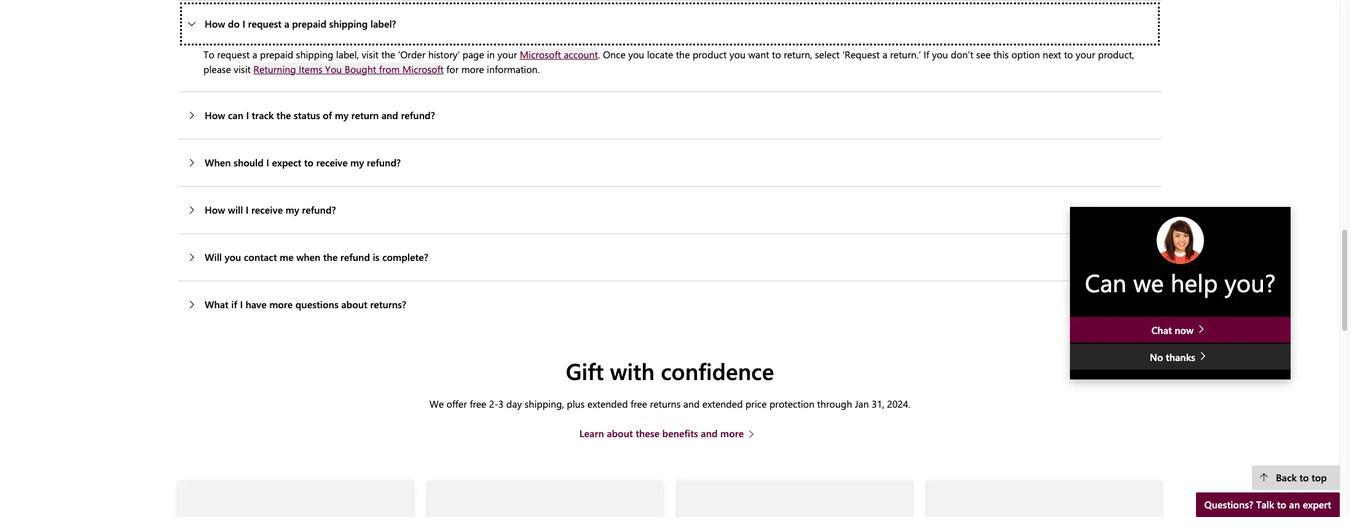 Task type: vqa. For each thing, say whether or not it's contained in the screenshot.
the more
yes



Task type: locate. For each thing, give the bounding box(es) containing it.
to right expect
[[304, 156, 314, 169]]

1 vertical spatial more
[[269, 298, 293, 311]]

the right when
[[323, 251, 338, 264]]

microsoft up information.
[[520, 48, 561, 61]]

refund
[[340, 251, 370, 264]]

2 horizontal spatial my
[[351, 156, 364, 169]]

we
[[430, 398, 444, 411]]

prepaid
[[292, 17, 327, 30], [260, 48, 293, 61]]

visit up bought
[[362, 48, 379, 61]]

0 vertical spatial more
[[461, 63, 484, 75]]

1 vertical spatial receive
[[251, 203, 283, 216]]

2 horizontal spatial a
[[883, 48, 888, 61]]

2 vertical spatial more
[[721, 427, 744, 440]]

1 horizontal spatial a
[[284, 17, 289, 30]]

can
[[228, 109, 243, 122]]

1 horizontal spatial and
[[684, 398, 700, 411]]

plus
[[567, 398, 585, 411]]

how for how can i track the status of my return and refund?
[[205, 109, 225, 122]]

0 vertical spatial receive
[[316, 156, 348, 169]]

0 vertical spatial request
[[248, 17, 282, 30]]

0 vertical spatial how
[[205, 17, 225, 30]]

1 horizontal spatial your
[[1076, 48, 1096, 61]]

help
[[1171, 266, 1218, 299]]

1 horizontal spatial microsoft
[[520, 48, 561, 61]]

when
[[205, 156, 231, 169]]

expect
[[272, 156, 301, 169]]

0 horizontal spatial extended
[[588, 398, 628, 411]]

to request a prepaid shipping label, visit the 'order history' page in your microsoft account
[[203, 48, 598, 61]]

request right do
[[248, 17, 282, 30]]

your left product,
[[1076, 48, 1096, 61]]

and
[[382, 109, 398, 122], [684, 398, 700, 411], [701, 427, 718, 440]]

my up me
[[286, 203, 299, 216]]

1 horizontal spatial extended
[[703, 398, 743, 411]]

extended right plus
[[588, 398, 628, 411]]

next
[[1043, 48, 1062, 61]]

request inside dropdown button
[[248, 17, 282, 30]]

how left can
[[205, 109, 225, 122]]

your
[[498, 48, 517, 61], [1076, 48, 1096, 61]]

0 vertical spatial and
[[382, 109, 398, 122]]

my inside the how can i track the status of my return and refund? dropdown button
[[335, 109, 349, 122]]

to inside dropdown button
[[304, 156, 314, 169]]

questions?
[[1205, 499, 1254, 512]]

how inside dropdown button
[[205, 109, 225, 122]]

0 horizontal spatial free
[[470, 398, 487, 411]]

about left returns?
[[341, 298, 368, 311]]

complete?
[[382, 251, 428, 264]]

contact
[[244, 251, 277, 264]]

label,
[[336, 48, 359, 61]]

. once you locate the product you want to return, select 'request a return.' if you don't see this option next to your product, please visit
[[203, 48, 1135, 75]]

free left returns
[[631, 398, 648, 411]]

should
[[234, 156, 264, 169]]

0 vertical spatial my
[[335, 109, 349, 122]]

you
[[325, 63, 342, 75]]

receive right will
[[251, 203, 283, 216]]

how can i track the status of my return and refund? button
[[178, 92, 1162, 139]]

1 vertical spatial my
[[351, 156, 364, 169]]

return.'
[[890, 48, 921, 61]]

refund? down return
[[367, 156, 401, 169]]

1 extended from the left
[[588, 398, 628, 411]]

'order
[[398, 48, 426, 61]]

visit inside . once you locate the product you want to return, select 'request a return.' if you don't see this option next to your product, please visit
[[234, 63, 251, 75]]

more
[[461, 63, 484, 75], [269, 298, 293, 311], [721, 427, 744, 440]]

the right locate
[[676, 48, 690, 61]]

3
[[499, 398, 504, 411]]

0 horizontal spatial receive
[[251, 203, 283, 216]]

2 horizontal spatial and
[[701, 427, 718, 440]]

1 vertical spatial visit
[[234, 63, 251, 75]]

price
[[746, 398, 767, 411]]

to left an
[[1277, 499, 1287, 512]]

chat now button
[[1070, 317, 1291, 343]]

0 horizontal spatial more
[[269, 298, 293, 311]]

0 vertical spatial shipping
[[329, 17, 368, 30]]

2 vertical spatial and
[[701, 427, 718, 440]]

1 horizontal spatial my
[[335, 109, 349, 122]]

i left expect
[[266, 156, 269, 169]]

and right returns
[[684, 398, 700, 411]]

these
[[636, 427, 660, 440]]

if
[[924, 48, 930, 61]]

1 horizontal spatial about
[[607, 427, 633, 440]]

no thanks
[[1150, 351, 1198, 364]]

what if i have more questions about returns?
[[205, 298, 406, 311]]

i right do
[[242, 17, 245, 30]]

'request
[[843, 48, 880, 61]]

free
[[470, 398, 487, 411], [631, 398, 648, 411]]

0 horizontal spatial about
[[341, 298, 368, 311]]

can we help you?
[[1085, 266, 1276, 299]]

select
[[815, 48, 840, 61]]

how do i request a prepaid shipping label?
[[205, 17, 396, 30]]

2 vertical spatial my
[[286, 203, 299, 216]]

you inside dropdown button
[[225, 251, 241, 264]]

prepaid up items
[[292, 17, 327, 30]]

prepaid up returning on the top of page
[[260, 48, 293, 61]]

offer
[[447, 398, 467, 411]]

1 horizontal spatial receive
[[316, 156, 348, 169]]

no thanks button
[[1070, 344, 1291, 370]]

back to top link
[[1252, 466, 1340, 491]]

about left these
[[607, 427, 633, 440]]

you
[[628, 48, 644, 61], [730, 48, 746, 61], [932, 48, 948, 61], [225, 251, 241, 264]]

the inside . once you locate the product you want to return, select 'request a return.' if you don't see this option next to your product, please visit
[[676, 48, 690, 61]]

shipping up items
[[296, 48, 334, 61]]

0 horizontal spatial a
[[252, 48, 257, 61]]

my right of
[[335, 109, 349, 122]]

how will i receive my refund? button
[[178, 187, 1162, 233]]

will
[[205, 251, 222, 264]]

1 horizontal spatial more
[[461, 63, 484, 75]]

back
[[1276, 472, 1297, 484]]

in
[[487, 48, 495, 61]]

1 vertical spatial request
[[217, 48, 250, 61]]

i
[[242, 17, 245, 30], [246, 109, 249, 122], [266, 156, 269, 169], [246, 203, 249, 216], [240, 298, 243, 311]]

0 horizontal spatial my
[[286, 203, 299, 216]]

1 vertical spatial microsoft
[[403, 63, 444, 75]]

will you contact me when the refund is complete?
[[205, 251, 428, 264]]

how left will
[[205, 203, 225, 216]]

items
[[299, 63, 323, 75]]

refund? up will you contact me when the refund is complete? at the left of the page
[[302, 203, 336, 216]]

request up please
[[217, 48, 250, 61]]

to
[[772, 48, 781, 61], [1064, 48, 1073, 61], [304, 156, 314, 169], [1300, 472, 1309, 484], [1277, 499, 1287, 512]]

1 vertical spatial refund?
[[367, 156, 401, 169]]

you right once
[[628, 48, 644, 61]]

to left top
[[1300, 472, 1309, 484]]

day
[[506, 398, 522, 411]]

i right will
[[246, 203, 249, 216]]

your inside . once you locate the product you want to return, select 'request a return.' if you don't see this option next to your product, please visit
[[1076, 48, 1096, 61]]

1 horizontal spatial free
[[631, 398, 648, 411]]

0 vertical spatial prepaid
[[292, 17, 327, 30]]

through
[[817, 398, 852, 411]]

0 horizontal spatial microsoft
[[403, 63, 444, 75]]

what
[[205, 298, 229, 311]]

you?
[[1225, 266, 1276, 299]]

i for track
[[246, 109, 249, 122]]

if
[[231, 298, 237, 311]]

2 vertical spatial how
[[205, 203, 225, 216]]

2 how from the top
[[205, 109, 225, 122]]

receive right expect
[[316, 156, 348, 169]]

i for expect
[[266, 156, 269, 169]]

1 how from the top
[[205, 17, 225, 30]]

we
[[1134, 266, 1164, 299]]

more right have
[[269, 298, 293, 311]]

extended left price
[[703, 398, 743, 411]]

more down page
[[461, 63, 484, 75]]

i right if
[[240, 298, 243, 311]]

return,
[[784, 48, 813, 61]]

refund? down returning items you bought from microsoft for more information.
[[401, 109, 435, 122]]

0 vertical spatial refund?
[[401, 109, 435, 122]]

you right will
[[225, 251, 241, 264]]

my down return
[[351, 156, 364, 169]]

microsoft down 'order
[[403, 63, 444, 75]]

about
[[341, 298, 368, 311], [607, 427, 633, 440]]

31,
[[872, 398, 885, 411]]

you right if
[[932, 48, 948, 61]]

2 your from the left
[[1076, 48, 1096, 61]]

a
[[284, 17, 289, 30], [252, 48, 257, 61], [883, 48, 888, 61]]

1 free from the left
[[470, 398, 487, 411]]

your up information.
[[498, 48, 517, 61]]

0 vertical spatial about
[[341, 298, 368, 311]]

0 horizontal spatial visit
[[234, 63, 251, 75]]

receive
[[316, 156, 348, 169], [251, 203, 283, 216]]

when should i expect to receive my refund? button
[[178, 139, 1162, 186]]

status
[[294, 109, 320, 122]]

free left 2-
[[470, 398, 487, 411]]

extended
[[588, 398, 628, 411], [703, 398, 743, 411]]

1 vertical spatial how
[[205, 109, 225, 122]]

1 vertical spatial prepaid
[[260, 48, 293, 61]]

more right benefits
[[721, 427, 744, 440]]

i for have
[[240, 298, 243, 311]]

0 horizontal spatial your
[[498, 48, 517, 61]]

benefits
[[662, 427, 698, 440]]

and right return
[[382, 109, 398, 122]]

and right benefits
[[701, 427, 718, 440]]

visit
[[362, 48, 379, 61], [234, 63, 251, 75]]

0 horizontal spatial and
[[382, 109, 398, 122]]

to inside 'link'
[[1300, 472, 1309, 484]]

returning items you bought from microsoft for more information.
[[254, 63, 543, 75]]

how left do
[[205, 17, 225, 30]]

i inside dropdown button
[[246, 109, 249, 122]]

shipping,
[[525, 398, 564, 411]]

history'
[[428, 48, 460, 61]]

protection
[[770, 398, 815, 411]]

i right can
[[246, 109, 249, 122]]

visit right please
[[234, 63, 251, 75]]

shipping up the label,
[[329, 17, 368, 30]]

1 horizontal spatial visit
[[362, 48, 379, 61]]

how will i receive my refund?
[[205, 203, 336, 216]]

i inside 'dropdown button'
[[240, 298, 243, 311]]

label?
[[371, 17, 396, 30]]

3 how from the top
[[205, 203, 225, 216]]



Task type: describe. For each thing, give the bounding box(es) containing it.
prepaid inside dropdown button
[[292, 17, 327, 30]]

expert
[[1303, 499, 1332, 512]]

account
[[564, 48, 598, 61]]

1 vertical spatial and
[[684, 398, 700, 411]]

refund? inside dropdown button
[[401, 109, 435, 122]]

how do i request a prepaid shipping label? button
[[178, 0, 1162, 47]]

information.
[[487, 63, 540, 75]]

track
[[252, 109, 274, 122]]

bought
[[345, 63, 376, 75]]

and inside dropdown button
[[382, 109, 398, 122]]

this
[[994, 48, 1009, 61]]

1 vertical spatial about
[[607, 427, 633, 440]]

what if i have more questions about returns? button
[[178, 281, 1162, 328]]

from
[[379, 63, 400, 75]]

when
[[296, 251, 321, 264]]

confidence
[[661, 356, 774, 386]]

for
[[447, 63, 459, 75]]

to
[[203, 48, 214, 61]]

return
[[351, 109, 379, 122]]

to inside dropdown button
[[1277, 499, 1287, 512]]

gift
[[566, 356, 604, 386]]

me
[[280, 251, 294, 264]]

back to top
[[1276, 472, 1327, 484]]

returns
[[650, 398, 681, 411]]

how can i track the status of my return and refund?
[[205, 109, 435, 122]]

questions
[[296, 298, 339, 311]]

chat
[[1152, 324, 1172, 337]]

with
[[610, 356, 655, 386]]

top
[[1312, 472, 1327, 484]]

returning items you bought from microsoft link
[[254, 63, 444, 75]]

how for how will i receive my refund?
[[205, 203, 225, 216]]

chat now
[[1152, 324, 1197, 337]]

1 your from the left
[[498, 48, 517, 61]]

shipping inside dropdown button
[[329, 17, 368, 30]]

returning
[[254, 63, 296, 75]]

will you contact me when the refund is complete? button
[[178, 234, 1162, 281]]

gift with confidence
[[566, 356, 774, 386]]

returns?
[[370, 298, 406, 311]]

learn about these benefits and more
[[580, 427, 744, 440]]

more inside 'dropdown button'
[[269, 298, 293, 311]]

0 vertical spatial microsoft
[[520, 48, 561, 61]]

product
[[693, 48, 727, 61]]

2-
[[489, 398, 499, 411]]

is
[[373, 251, 380, 264]]

about inside 'dropdown button'
[[341, 298, 368, 311]]

you left "want"
[[730, 48, 746, 61]]

don't
[[951, 48, 974, 61]]

page
[[463, 48, 484, 61]]

2024.
[[887, 398, 911, 411]]

want
[[748, 48, 769, 61]]

do
[[228, 17, 240, 30]]

have
[[246, 298, 267, 311]]

no
[[1150, 351, 1163, 364]]

2 horizontal spatial more
[[721, 427, 744, 440]]

my inside when should i expect to receive my refund? dropdown button
[[351, 156, 364, 169]]

see
[[976, 48, 991, 61]]

to right the next
[[1064, 48, 1073, 61]]

i for request
[[242, 17, 245, 30]]

2 vertical spatial refund?
[[302, 203, 336, 216]]

.
[[598, 48, 600, 61]]

an
[[1290, 499, 1300, 512]]

2 free from the left
[[631, 398, 648, 411]]

1 vertical spatial shipping
[[296, 48, 334, 61]]

a inside . once you locate the product you want to return, select 'request a return.' if you don't see this option next to your product, please visit
[[883, 48, 888, 61]]

the up from
[[381, 48, 395, 61]]

a inside dropdown button
[[284, 17, 289, 30]]

learn
[[580, 427, 604, 440]]

to right "want"
[[772, 48, 781, 61]]

i for receive
[[246, 203, 249, 216]]

product,
[[1098, 48, 1135, 61]]

we offer free 2-3 day shipping, plus extended free returns and extended price protection through jan 31, 2024.
[[430, 398, 911, 411]]

questions? talk to an expert
[[1205, 499, 1332, 512]]

2 extended from the left
[[703, 398, 743, 411]]

learn about these benefits and more link
[[580, 427, 761, 442]]

how for how do i request a prepaid shipping label?
[[205, 17, 225, 30]]

can
[[1085, 266, 1127, 299]]

talk
[[1256, 499, 1275, 512]]

questions? talk to an expert button
[[1196, 493, 1340, 518]]

locate
[[647, 48, 673, 61]]

microsoft account link
[[520, 48, 598, 61]]

option
[[1012, 48, 1040, 61]]

when should i expect to receive my refund?
[[205, 156, 401, 169]]

my inside how will i receive my refund? dropdown button
[[286, 203, 299, 216]]

of
[[323, 109, 332, 122]]

0 vertical spatial visit
[[362, 48, 379, 61]]

the right track
[[277, 109, 291, 122]]

thanks
[[1166, 351, 1196, 364]]



